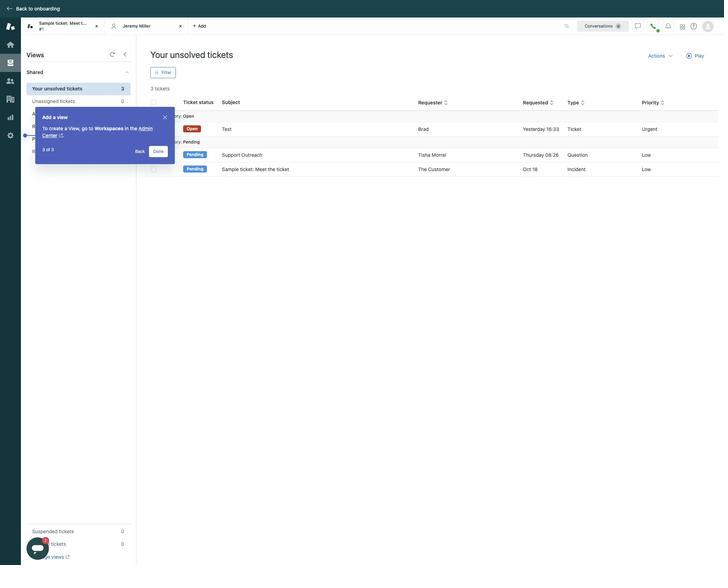 Task type: locate. For each thing, give the bounding box(es) containing it.
0 horizontal spatial your
[[32, 86, 43, 92]]

0 vertical spatial a
[[53, 114, 56, 120]]

unsolved up filter
[[170, 49, 206, 60]]

the
[[419, 166, 427, 172]]

1 vertical spatial low
[[643, 166, 652, 172]]

unsolved up unassigned tickets
[[44, 86, 65, 92]]

0 horizontal spatial meet
[[70, 21, 80, 26]]

0 vertical spatial recently
[[32, 123, 52, 129]]

0
[[121, 98, 124, 104], [121, 528, 124, 534], [121, 541, 124, 547]]

open up status category: pending
[[187, 126, 198, 131]]

0 horizontal spatial your unsolved tickets
[[32, 86, 83, 92]]

requested
[[523, 100, 549, 106]]

2 category: from the top
[[163, 139, 182, 145]]

play
[[695, 53, 705, 59]]

low for question
[[643, 152, 652, 158]]

ticket: for sample ticket: meet the ticket #1
[[56, 21, 69, 26]]

0 vertical spatial sample
[[39, 21, 54, 26]]

sample ticket: meet the ticket #1
[[39, 21, 101, 32]]

open inside row
[[187, 126, 198, 131]]

2 row from the top
[[145, 148, 720, 162]]

0 vertical spatial ticket:
[[56, 21, 69, 26]]

0 vertical spatial category:
[[163, 114, 182, 119]]

urgent
[[643, 126, 658, 132]]

1 horizontal spatial a
[[65, 125, 67, 131]]

1 horizontal spatial the
[[130, 125, 137, 131]]

3 0 from the top
[[121, 541, 124, 547]]

a left view,
[[65, 125, 67, 131]]

(opens in a new tab) image down deleted tickets
[[64, 555, 69, 559]]

0 vertical spatial low
[[643, 152, 652, 158]]

0 horizontal spatial (opens in a new tab) image
[[57, 134, 63, 138]]

miller
[[139, 23, 151, 29]]

back left 'onboarding' at the top left of the page
[[16, 6, 27, 12]]

2 horizontal spatial 3
[[121, 86, 124, 92]]

back button
[[131, 146, 149, 157]]

ticket for sample ticket: meet the ticket #1
[[89, 21, 101, 26]]

.
[[63, 132, 64, 138]]

a right add
[[53, 114, 56, 120]]

tickets
[[208, 49, 233, 60], [67, 86, 83, 92], [60, 98, 75, 104], [61, 111, 76, 117], [73, 123, 88, 129], [52, 136, 67, 142], [69, 148, 84, 154], [59, 528, 74, 534], [51, 541, 66, 547]]

(opens in a new tab) image
[[57, 134, 63, 138], [64, 555, 69, 559]]

of
[[46, 147, 50, 152]]

category: up status category: pending
[[163, 114, 182, 119]]

ticket:
[[56, 21, 69, 26], [240, 166, 254, 172]]

status left close icon
[[149, 114, 162, 119]]

type
[[568, 100, 580, 106]]

row up tisha morrel
[[145, 122, 720, 136]]

add a view dialog
[[35, 107, 175, 164]]

open right close icon
[[183, 114, 194, 119]]

1 0 from the top
[[121, 98, 124, 104]]

unsolved
[[170, 49, 206, 60], [44, 86, 65, 92], [39, 111, 59, 117]]

category:
[[163, 114, 182, 119], [163, 139, 182, 145]]

solved
[[53, 148, 68, 154]]

1 vertical spatial back
[[135, 149, 145, 154]]

3 right of
[[51, 147, 54, 152]]

3 left of
[[42, 147, 45, 152]]

deleted tickets
[[32, 541, 66, 547]]

2 vertical spatial 0
[[121, 541, 124, 547]]

1 horizontal spatial (opens in a new tab) image
[[64, 555, 69, 559]]

back
[[16, 6, 27, 12], [135, 149, 145, 154]]

1 row from the top
[[145, 122, 720, 136]]

test
[[222, 126, 232, 132]]

pending
[[32, 136, 50, 142], [183, 139, 200, 145], [187, 152, 204, 157], [187, 166, 204, 172]]

0 horizontal spatial back
[[16, 6, 27, 12]]

morrel
[[432, 152, 447, 158]]

1 vertical spatial ticket
[[277, 166, 289, 172]]

the inside sample ticket: meet the ticket #1
[[81, 21, 88, 26]]

0 vertical spatial back
[[16, 6, 27, 12]]

get started image
[[6, 40, 15, 49]]

sample inside sample ticket: meet the ticket link
[[222, 166, 239, 172]]

1 vertical spatial sample
[[222, 166, 239, 172]]

recently down add
[[32, 123, 52, 129]]

1 vertical spatial 0
[[121, 528, 124, 534]]

back to onboarding
[[16, 6, 60, 12]]

0 vertical spatial 0
[[121, 98, 124, 104]]

1 vertical spatial open
[[187, 126, 198, 131]]

1 vertical spatial your
[[32, 86, 43, 92]]

row up the customer
[[145, 148, 720, 162]]

1 vertical spatial your unsolved tickets
[[32, 86, 83, 92]]

to
[[28, 6, 33, 12], [89, 125, 93, 131]]

1 horizontal spatial ticket:
[[240, 166, 254, 172]]

open
[[183, 114, 194, 119], [187, 126, 198, 131]]

tab containing sample ticket: meet the ticket
[[21, 17, 105, 35]]

tabs tab list
[[21, 17, 558, 35]]

3
[[121, 86, 124, 92], [42, 147, 45, 152], [51, 147, 54, 152]]

(opens in a new tab) image inside admin center link
[[57, 134, 63, 138]]

2 horizontal spatial the
[[268, 166, 276, 172]]

2 low from the top
[[643, 166, 652, 172]]

3 down collapse views pane image
[[121, 86, 124, 92]]

2 status from the top
[[149, 139, 162, 145]]

to left 'onboarding' at the top left of the page
[[28, 6, 33, 12]]

tab
[[21, 17, 105, 35]]

0 horizontal spatial ticket
[[89, 21, 101, 26]]

status
[[149, 114, 162, 119], [149, 139, 162, 145]]

1 horizontal spatial back
[[135, 149, 145, 154]]

a
[[53, 114, 56, 120], [65, 125, 67, 131]]

your
[[151, 49, 168, 60], [32, 86, 43, 92]]

your unsolved tickets up filter
[[151, 49, 233, 60]]

recently
[[32, 123, 52, 129], [32, 148, 52, 154]]

admin center link
[[42, 125, 153, 138]]

ticket: for sample ticket: meet the ticket
[[240, 166, 254, 172]]

1 vertical spatial ticket:
[[240, 166, 254, 172]]

reporting image
[[6, 113, 15, 122]]

2 recently from the top
[[32, 148, 52, 154]]

status up done
[[149, 139, 162, 145]]

sample inside sample ticket: meet the ticket #1
[[39, 21, 54, 26]]

1 vertical spatial recently
[[32, 148, 52, 154]]

jeremy
[[123, 23, 138, 29]]

ticket for sample ticket: meet the ticket
[[277, 166, 289, 172]]

3 for 3 of 3 back
[[42, 147, 45, 152]]

1 vertical spatial meet
[[256, 166, 267, 172]]

0 horizontal spatial sample
[[39, 21, 54, 26]]

shared button
[[21, 62, 118, 83]]

done button
[[149, 146, 168, 157]]

ticket: down support outreach link
[[240, 166, 254, 172]]

1 horizontal spatial close image
[[177, 23, 184, 30]]

0 horizontal spatial the
[[81, 21, 88, 26]]

1 vertical spatial to
[[89, 125, 93, 131]]

meet
[[70, 21, 80, 26], [256, 166, 267, 172]]

views
[[51, 554, 64, 560]]

0 horizontal spatial close image
[[93, 23, 100, 30]]

support outreach link
[[222, 152, 263, 159]]

sample up the #1
[[39, 21, 54, 26]]

(opens in a new tab) image inside the manage views link
[[64, 555, 69, 559]]

2 close image from the left
[[177, 23, 184, 30]]

get help image
[[691, 23, 698, 29]]

support
[[222, 152, 240, 158]]

(opens in a new tab) image for views
[[64, 555, 69, 559]]

filter button
[[151, 67, 176, 78]]

customer
[[429, 166, 451, 172]]

1 low from the top
[[643, 152, 652, 158]]

0 vertical spatial the
[[81, 21, 88, 26]]

the
[[81, 21, 88, 26], [130, 125, 137, 131], [268, 166, 276, 172]]

ticket inside sample ticket: meet the ticket #1
[[89, 21, 101, 26]]

1 vertical spatial category:
[[163, 139, 182, 145]]

row containing support outreach
[[145, 148, 720, 162]]

oct
[[523, 166, 532, 172]]

all unsolved tickets
[[32, 111, 76, 117]]

requested button
[[523, 100, 554, 106]]

0 vertical spatial status
[[149, 114, 162, 119]]

1 horizontal spatial sample
[[222, 166, 239, 172]]

sample for sample ticket: meet the ticket #1
[[39, 21, 54, 26]]

recently down pending tickets
[[32, 148, 52, 154]]

1 horizontal spatial ticket
[[277, 166, 289, 172]]

1 category: from the top
[[163, 114, 182, 119]]

add
[[42, 114, 52, 120]]

0 horizontal spatial to
[[28, 6, 33, 12]]

low for incident
[[643, 166, 652, 172]]

the customer
[[419, 166, 451, 172]]

1 horizontal spatial your
[[151, 49, 168, 60]]

meet for sample ticket: meet the ticket
[[256, 166, 267, 172]]

admin
[[139, 125, 153, 131]]

(opens in a new tab) image down the create
[[57, 134, 63, 138]]

back left done
[[135, 149, 145, 154]]

recently solved tickets
[[32, 148, 84, 154]]

unsolved down unassigned in the top left of the page
[[39, 111, 59, 117]]

1 horizontal spatial to
[[89, 125, 93, 131]]

1 status from the top
[[149, 114, 162, 119]]

jeremy miller tab
[[105, 17, 189, 35]]

ticket inside row
[[277, 166, 289, 172]]

2 vertical spatial the
[[268, 166, 276, 172]]

close image
[[93, 23, 100, 30], [177, 23, 184, 30]]

0 vertical spatial your unsolved tickets
[[151, 49, 233, 60]]

0 for deleted tickets
[[121, 541, 124, 547]]

your up the filter button
[[151, 49, 168, 60]]

recently solved tickets link
[[27, 146, 131, 158]]

ticket: down 'onboarding' at the top left of the page
[[56, 21, 69, 26]]

ticket
[[568, 126, 582, 132]]

your up unassigned in the top left of the page
[[32, 86, 43, 92]]

row
[[145, 122, 720, 136], [145, 148, 720, 162], [145, 162, 720, 177]]

meet inside sample ticket: meet the ticket #1
[[70, 21, 80, 26]]

3 row from the top
[[145, 162, 720, 177]]

to right go
[[89, 125, 93, 131]]

1 vertical spatial (opens in a new tab) image
[[64, 555, 69, 559]]

meet inside row
[[256, 166, 267, 172]]

status category: open
[[149, 114, 194, 119]]

1 horizontal spatial meet
[[256, 166, 267, 172]]

ticket: inside sample ticket: meet the ticket #1
[[56, 21, 69, 26]]

row down tisha morrel
[[145, 162, 720, 177]]

pending tickets link
[[27, 133, 131, 146]]

sample
[[39, 21, 54, 26], [222, 166, 239, 172]]

sample down support
[[222, 166, 239, 172]]

0 vertical spatial (opens in a new tab) image
[[57, 134, 63, 138]]

16:33
[[547, 126, 560, 132]]

view,
[[69, 125, 80, 131]]

0 vertical spatial meet
[[70, 21, 80, 26]]

0 horizontal spatial 3
[[42, 147, 45, 152]]

category: up done
[[163, 139, 182, 145]]

close image
[[162, 115, 168, 120]]

views
[[27, 51, 44, 59]]

1 recently from the top
[[32, 123, 52, 129]]

1 vertical spatial a
[[65, 125, 67, 131]]

tisha
[[419, 152, 431, 158]]

0 horizontal spatial ticket:
[[56, 21, 69, 26]]

your unsolved tickets up unassigned tickets
[[32, 86, 83, 92]]

0 vertical spatial ticket
[[89, 21, 101, 26]]

subject
[[222, 99, 240, 105]]

1 vertical spatial the
[[130, 125, 137, 131]]

tisha morrel
[[419, 152, 447, 158]]

1 vertical spatial status
[[149, 139, 162, 145]]

1
[[122, 123, 124, 129]]

2 0 from the top
[[121, 528, 124, 534]]



Task type: describe. For each thing, give the bounding box(es) containing it.
3 for 3
[[121, 86, 124, 92]]

manage views link
[[32, 554, 69, 560]]

in
[[125, 125, 129, 131]]

0 vertical spatial your
[[151, 49, 168, 60]]

18
[[533, 166, 538, 172]]

jeremy miller
[[123, 23, 151, 29]]

conversations button
[[578, 20, 629, 32]]

requester button
[[419, 100, 448, 106]]

onboarding
[[34, 6, 60, 12]]

sample for sample ticket: meet the ticket
[[222, 166, 239, 172]]

0 vertical spatial open
[[183, 114, 194, 119]]

0 horizontal spatial a
[[53, 114, 56, 120]]

yesterday
[[523, 126, 546, 132]]

0 vertical spatial unsolved
[[170, 49, 206, 60]]

refresh views pane image
[[110, 52, 115, 57]]

1 horizontal spatial 3
[[51, 147, 54, 152]]

requester
[[419, 100, 443, 106]]

done
[[153, 149, 164, 154]]

test link
[[222, 126, 232, 133]]

manage
[[32, 554, 50, 560]]

row containing test
[[145, 122, 720, 136]]

unassigned tickets
[[32, 98, 75, 104]]

sample ticket: meet the ticket
[[222, 166, 289, 172]]

all
[[32, 111, 38, 117]]

all unsolved tickets link
[[27, 108, 131, 121]]

main element
[[0, 17, 21, 565]]

pending tickets
[[32, 136, 67, 142]]

organizations image
[[6, 95, 15, 104]]

sample ticket: meet the ticket link
[[222, 166, 289, 173]]

incident
[[568, 166, 586, 172]]

2 vertical spatial unsolved
[[39, 111, 59, 117]]

priority
[[643, 100, 660, 106]]

status for status category: pending
[[149, 139, 162, 145]]

category: for open
[[163, 114, 182, 119]]

suspended tickets
[[32, 528, 74, 534]]

category: for pending
[[163, 139, 182, 145]]

close image inside jeremy miller tab
[[177, 23, 184, 30]]

recently for recently updated tickets
[[32, 123, 52, 129]]

create
[[49, 125, 63, 131]]

back to onboarding link
[[0, 6, 63, 12]]

to create a view, go to workspaces in the
[[42, 125, 139, 131]]

08:26
[[546, 152, 559, 158]]

admin center
[[42, 125, 153, 138]]

#1
[[39, 26, 44, 32]]

recently updated tickets
[[32, 123, 88, 129]]

status for status category: open
[[149, 114, 162, 119]]

shared heading
[[21, 62, 136, 83]]

type button
[[568, 100, 585, 106]]

row containing sample ticket: meet the ticket
[[145, 162, 720, 177]]

the for sample ticket: meet the ticket
[[268, 166, 276, 172]]

meet for sample ticket: meet the ticket #1
[[70, 21, 80, 26]]

0 vertical spatial to
[[28, 6, 33, 12]]

1 vertical spatial unsolved
[[44, 86, 65, 92]]

customers image
[[6, 76, 15, 86]]

support outreach
[[222, 152, 263, 158]]

status category: pending
[[149, 139, 200, 145]]

add a view
[[42, 114, 68, 120]]

workspaces
[[95, 125, 124, 131]]

center
[[42, 132, 57, 138]]

conversations
[[585, 23, 613, 28]]

oct 18
[[523, 166, 538, 172]]

(opens in a new tab) image for center
[[57, 134, 63, 138]]

0 for unassigned tickets
[[121, 98, 124, 104]]

admin image
[[6, 131, 15, 140]]

the for sample ticket: meet the ticket #1
[[81, 21, 88, 26]]

thursday 08:26
[[523, 152, 559, 158]]

manage views
[[32, 554, 64, 560]]

updated
[[53, 123, 72, 129]]

back inside 3 of 3 back
[[135, 149, 145, 154]]

shared
[[27, 69, 43, 75]]

play button
[[681, 49, 711, 63]]

unassigned
[[32, 98, 59, 104]]

brad
[[419, 126, 429, 132]]

collapse views pane image
[[122, 52, 128, 57]]

views image
[[6, 58, 15, 67]]

zendesk products image
[[681, 24, 686, 29]]

priority button
[[643, 100, 665, 106]]

1 horizontal spatial your unsolved tickets
[[151, 49, 233, 60]]

go
[[82, 125, 88, 131]]

thursday
[[523, 152, 545, 158]]

3 of 3 back
[[42, 147, 145, 154]]

recently for recently solved tickets
[[32, 148, 52, 154]]

to inside add a view dialog
[[89, 125, 93, 131]]

to
[[42, 125, 48, 131]]

view
[[57, 114, 68, 120]]

outreach
[[242, 152, 263, 158]]

1 close image from the left
[[93, 23, 100, 30]]

0 for suspended tickets
[[121, 528, 124, 534]]

the inside add a view dialog
[[130, 125, 137, 131]]

suspended
[[32, 528, 58, 534]]

zendesk support image
[[6, 22, 15, 31]]

question
[[568, 152, 588, 158]]

yesterday 16:33
[[523, 126, 560, 132]]

deleted
[[32, 541, 50, 547]]

filter
[[162, 70, 172, 75]]



Task type: vqa. For each thing, say whether or not it's contained in the screenshot.
'Back to onboarding'
yes



